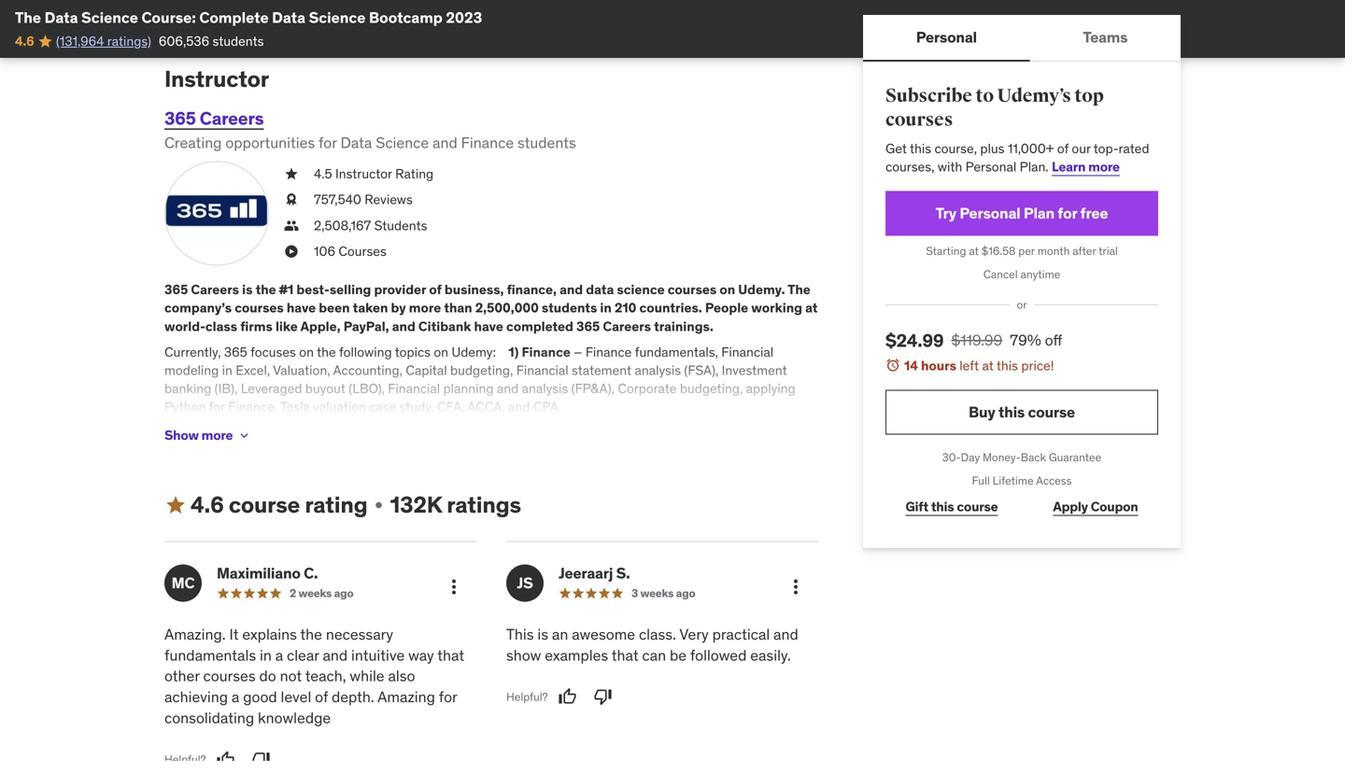 Task type: locate. For each thing, give the bounding box(es) containing it.
that inside this is an awesome class. very practical and show examples that can be followed easily.
[[612, 646, 639, 665]]

and
[[433, 133, 458, 152], [560, 281, 583, 298], [392, 318, 416, 335], [497, 380, 519, 397], [508, 399, 530, 415], [774, 625, 799, 644], [323, 646, 348, 665]]

this right gift at right bottom
[[931, 499, 954, 515]]

jeeraarj s.
[[559, 564, 630, 583]]

more for show more
[[202, 427, 233, 444]]

0 vertical spatial careers
[[200, 107, 264, 129]]

0 horizontal spatial a
[[232, 688, 240, 707]]

and down by
[[392, 318, 416, 335]]

top
[[1075, 85, 1104, 107]]

0 vertical spatial more
[[1089, 158, 1120, 175]]

xsmall image left 757,540 at the top left of page
[[284, 191, 299, 209]]

python
[[164, 399, 206, 415]]

analysis
[[635, 362, 681, 379], [522, 380, 568, 397]]

guarantee
[[1049, 450, 1102, 465]]

teach,
[[305, 667, 346, 686]]

more right by
[[409, 300, 441, 316]]

get this course, plus 11,000+ of our top-rated courses, with personal plan.
[[886, 140, 1150, 175]]

0 horizontal spatial on
[[299, 344, 314, 361]]

1 horizontal spatial the
[[788, 281, 811, 298]]

on inside 365 careers is the #1 best-selling provider of business, finance, and data science courses on udemy. the company's courses have been taken by more than 2,500,000 students in 210 countries. people working at world-class firms like apple, paypal, and citibank have completed 365 careers trainings.
[[720, 281, 736, 298]]

data up 4.5 instructor rating
[[341, 133, 372, 152]]

and inside 365 careers creating opportunities for data science and finance students
[[433, 133, 458, 152]]

month
[[1038, 244, 1070, 258]]

2 ago from the left
[[676, 586, 696, 601]]

buyout
[[305, 380, 346, 397]]

11,000+
[[1008, 140, 1054, 157]]

2 horizontal spatial data
[[341, 133, 372, 152]]

course:
[[142, 8, 196, 27]]

awesome
[[572, 625, 635, 644]]

data inside 365 careers creating opportunities for data science and finance students
[[341, 133, 372, 152]]

1 vertical spatial the
[[317, 344, 336, 361]]

this
[[506, 625, 534, 644]]

0 vertical spatial have
[[287, 300, 316, 316]]

course inside "button"
[[1028, 403, 1075, 422]]

xsmall image inside show more button
[[237, 429, 252, 443]]

2 that from the left
[[612, 646, 639, 665]]

1 vertical spatial instructor
[[335, 165, 392, 182]]

for right amazing
[[439, 688, 457, 707]]

of left our
[[1058, 140, 1069, 157]]

1 vertical spatial at
[[806, 300, 818, 316]]

0 vertical spatial the
[[256, 281, 276, 298]]

personal up $16.58
[[960, 204, 1021, 223]]

0 horizontal spatial instructor
[[164, 65, 269, 93]]

365 inside 365 careers creating opportunities for data science and finance students
[[164, 107, 196, 129]]

0 horizontal spatial the
[[15, 8, 41, 27]]

more
[[1089, 158, 1120, 175], [409, 300, 441, 316], [202, 427, 233, 444]]

students inside 365 careers creating opportunities for data science and finance students
[[518, 133, 576, 152]]

finance,
[[228, 399, 278, 415]]

2 weeks from the left
[[641, 586, 674, 601]]

the inside the amazing. it explains the necessary fundamentals in a clear and intuitive way that other courses do not teach, while also achieving a good level of depth. amazing for consolidating knowledge
[[300, 625, 322, 644]]

xsmall image left 106
[[284, 242, 299, 261]]

level
[[281, 688, 311, 707]]

2 horizontal spatial in
[[600, 300, 612, 316]]

is inside this is an awesome class. very practical and show examples that can be followed easily.
[[538, 625, 549, 644]]

at right working
[[806, 300, 818, 316]]

to
[[976, 85, 994, 107]]

this for gift this course
[[931, 499, 954, 515]]

(fsa),
[[684, 362, 719, 379]]

at inside "starting at $16.58 per month after trial cancel anytime"
[[969, 244, 979, 258]]

0 horizontal spatial at
[[806, 300, 818, 316]]

try
[[936, 204, 957, 223]]

taken
[[353, 300, 388, 316]]

money-
[[983, 450, 1021, 465]]

for inside the amazing. it explains the necessary fundamentals in a clear and intuitive way that other courses do not teach, while also achieving a good level of depth. amazing for consolidating knowledge
[[439, 688, 457, 707]]

2 horizontal spatial course
[[1028, 403, 1075, 422]]

the
[[15, 8, 41, 27], [788, 281, 811, 298]]

this for get this course, plus 11,000+ of our top-rated courses, with personal plan.
[[910, 140, 932, 157]]

0 vertical spatial at
[[969, 244, 979, 258]]

of inside the amazing. it explains the necessary fundamentals in a clear and intuitive way that other courses do not teach, while also achieving a good level of depth. amazing for consolidating knowledge
[[315, 688, 328, 707]]

amazing. it explains the necessary fundamentals in a clear and intuitive way that other courses do not teach, while also achieving a good level of depth. amazing for consolidating knowledge
[[164, 625, 465, 728]]

the up the clear
[[300, 625, 322, 644]]

1 horizontal spatial is
[[538, 625, 549, 644]]

jeeraarj
[[559, 564, 613, 583]]

science
[[81, 8, 138, 27], [309, 8, 366, 27], [376, 133, 429, 152]]

and up rating
[[433, 133, 458, 152]]

personal down plus
[[966, 158, 1017, 175]]

2 horizontal spatial financial
[[722, 344, 774, 361]]

trainings.
[[654, 318, 714, 335]]

0 horizontal spatial 4.6
[[15, 33, 34, 49]]

for inside 365 careers creating opportunities for data science and finance students
[[319, 133, 337, 152]]

1 horizontal spatial analysis
[[635, 362, 681, 379]]

data up (131,964
[[45, 8, 78, 27]]

courses down fundamentals
[[203, 667, 256, 686]]

science up (131,964 ratings)
[[81, 8, 138, 27]]

30-
[[943, 450, 961, 465]]

1 horizontal spatial science
[[309, 8, 366, 27]]

more right show
[[202, 427, 233, 444]]

personal up subscribe
[[916, 27, 977, 47]]

1 ago from the left
[[334, 586, 354, 601]]

1 vertical spatial a
[[232, 688, 240, 707]]

1 horizontal spatial financial
[[517, 362, 569, 379]]

0 vertical spatial is
[[242, 281, 253, 298]]

1 vertical spatial students
[[518, 133, 576, 152]]

on up valuation,
[[299, 344, 314, 361]]

provider
[[374, 281, 426, 298]]

financial up investment
[[722, 344, 774, 361]]

on up capital
[[434, 344, 449, 361]]

valuation,
[[273, 362, 330, 379]]

for up 4.5
[[319, 133, 337, 152]]

this
[[910, 140, 932, 157], [997, 357, 1018, 374], [999, 403, 1025, 422], [931, 499, 954, 515]]

in up (ib),
[[222, 362, 233, 379]]

1 vertical spatial have
[[474, 318, 504, 335]]

course for buy this course
[[1028, 403, 1075, 422]]

budgeting, down udemy:
[[450, 362, 513, 379]]

2 vertical spatial students
[[542, 300, 597, 316]]

1 vertical spatial 4.6
[[191, 491, 224, 519]]

4.6 for 4.6
[[15, 33, 34, 49]]

1 vertical spatial personal
[[966, 158, 1017, 175]]

this is an awesome class. very practical and show examples that can be followed easily.
[[506, 625, 799, 665]]

is inside 365 careers is the #1 best-selling provider of business, finance, and data science courses on udemy. the company's courses have been taken by more than 2,500,000 students in 210 countries. people working at world-class firms like apple, paypal, and citibank have completed 365 careers trainings.
[[242, 281, 253, 298]]

2 horizontal spatial of
[[1058, 140, 1069, 157]]

careers inside 365 careers creating opportunities for data science and finance students
[[200, 107, 264, 129]]

210 countries.
[[615, 300, 702, 316]]

ago for class.
[[676, 586, 696, 601]]

mc
[[172, 574, 195, 593]]

and up 'teach,'
[[323, 646, 348, 665]]

1 horizontal spatial that
[[612, 646, 639, 665]]

also
[[388, 667, 415, 686]]

4.6 right 'medium' image
[[191, 491, 224, 519]]

the left #1
[[256, 281, 276, 298]]

lifetime
[[993, 474, 1034, 488]]

weeks for maximiliano c.
[[299, 586, 332, 601]]

for left free
[[1058, 204, 1078, 223]]

that left can
[[612, 646, 639, 665]]

xsmall image
[[284, 165, 299, 183], [284, 191, 299, 209], [284, 217, 299, 235], [284, 242, 299, 261], [237, 429, 252, 443]]

and up acca,
[[497, 380, 519, 397]]

2 vertical spatial more
[[202, 427, 233, 444]]

1 vertical spatial more
[[409, 300, 441, 316]]

#1
[[279, 281, 294, 298]]

careers down 210 countries. in the top of the page
[[603, 318, 651, 335]]

a left good
[[232, 688, 240, 707]]

4.6 for 4.6 course rating
[[191, 491, 224, 519]]

14
[[904, 357, 918, 374]]

0 vertical spatial analysis
[[635, 362, 681, 379]]

2 vertical spatial personal
[[960, 204, 1021, 223]]

ago up the necessary
[[334, 586, 354, 601]]

financial down 1)
[[517, 362, 569, 379]]

1 vertical spatial careers
[[191, 281, 239, 298]]

1 that from the left
[[438, 646, 465, 665]]

1 vertical spatial analysis
[[522, 380, 568, 397]]

in inside 365 careers is the #1 best-selling provider of business, finance, and data science courses on udemy. the company's courses have been taken by more than 2,500,000 students in 210 countries. people working at world-class firms like apple, paypal, and citibank have completed 365 careers trainings.
[[600, 300, 612, 316]]

get
[[886, 140, 907, 157]]

1 vertical spatial the
[[788, 281, 811, 298]]

1 horizontal spatial a
[[275, 646, 283, 665]]

757,540
[[314, 191, 361, 208]]

(131,964
[[56, 33, 104, 49]]

0 horizontal spatial of
[[315, 688, 328, 707]]

cancel
[[984, 267, 1018, 282]]

0 horizontal spatial ago
[[334, 586, 354, 601]]

of inside 365 careers is the #1 best-selling provider of business, finance, and data science courses on udemy. the company's courses have been taken by more than 2,500,000 students in 210 countries. people working at world-class firms like apple, paypal, and citibank have completed 365 careers trainings.
[[429, 281, 442, 298]]

the for necessary
[[300, 625, 322, 644]]

careers up opportunities
[[200, 107, 264, 129]]

4.6 left (131,964
[[15, 33, 34, 49]]

s.
[[616, 564, 630, 583]]

accounting,
[[333, 362, 403, 379]]

0 horizontal spatial finance
[[461, 133, 514, 152]]

2,500,000
[[475, 300, 539, 316]]

science up rating
[[376, 133, 429, 152]]

courses up firms
[[235, 300, 284, 316]]

365
[[164, 107, 196, 129], [164, 281, 188, 298], [577, 318, 600, 335], [224, 344, 247, 361]]

2 weeks ago
[[290, 586, 354, 601]]

1 horizontal spatial budgeting,
[[680, 380, 743, 397]]

ago for necessary
[[334, 586, 354, 601]]

careers up company's
[[191, 281, 239, 298]]

$24.99 $119.99 79% off
[[886, 329, 1063, 352]]

0 horizontal spatial weeks
[[299, 586, 332, 601]]

365 careers creating opportunities for data science and finance students
[[164, 107, 576, 152]]

instructor up 757,540 reviews
[[335, 165, 392, 182]]

more inside button
[[202, 427, 233, 444]]

helpful?
[[506, 690, 548, 704]]

more for learn more
[[1089, 158, 1120, 175]]

0 vertical spatial of
[[1058, 140, 1069, 157]]

for inside try personal plan for free link
[[1058, 204, 1078, 223]]

757,540 reviews
[[314, 191, 413, 208]]

science for careers
[[376, 133, 429, 152]]

on up "people"
[[720, 281, 736, 298]]

weeks down c.
[[299, 586, 332, 601]]

2 horizontal spatial at
[[982, 357, 994, 374]]

finance
[[461, 133, 514, 152], [522, 344, 571, 361], [586, 344, 632, 361]]

0 vertical spatial in
[[600, 300, 612, 316]]

xsmall image left 4.5
[[284, 165, 299, 183]]

1 horizontal spatial data
[[272, 8, 306, 27]]

1 horizontal spatial course
[[957, 499, 998, 515]]

1 horizontal spatial ago
[[676, 586, 696, 601]]

is
[[242, 281, 253, 298], [538, 625, 549, 644]]

at left $16.58
[[969, 244, 979, 258]]

for
[[319, 133, 337, 152], [1058, 204, 1078, 223], [209, 399, 225, 415], [439, 688, 457, 707]]

0 horizontal spatial more
[[202, 427, 233, 444]]

2 vertical spatial the
[[300, 625, 322, 644]]

rating
[[395, 165, 434, 182]]

creating
[[164, 133, 222, 152]]

back
[[1021, 450, 1046, 465]]

xsmall image for 757,540 reviews
[[284, 191, 299, 209]]

this inside "get this course, plus 11,000+ of our top-rated courses, with personal plan."
[[910, 140, 932, 157]]

xsmall image for 4.5 instructor rating
[[284, 165, 299, 183]]

– finance fundamentals, financial modeling in excel, valuation, accounting, capital budgeting, financial statement analysis (fsa), investment banking (ib), leveraged buyout (lbo), financial planning and analysis (fp&a), corporate budgeting, applying python for finance, tesla valuation case study, cfa, acca, and cpa
[[164, 344, 796, 415]]

course down full
[[957, 499, 998, 515]]

and up easily.
[[774, 625, 799, 644]]

this left price!
[[997, 357, 1018, 374]]

gift
[[906, 499, 929, 515]]

finance inside – finance fundamentals, financial modeling in excel, valuation, accounting, capital budgeting, financial statement analysis (fsa), investment banking (ib), leveraged buyout (lbo), financial planning and analysis (fp&a), corporate budgeting, applying python for finance, tesla valuation case study, cfa, acca, and cpa
[[586, 344, 632, 361]]

the inside 365 careers is the #1 best-selling provider of business, finance, and data science courses on udemy. the company's courses have been taken by more than 2,500,000 students in 210 countries. people working at world-class firms like apple, paypal, and citibank have completed 365 careers trainings.
[[256, 281, 276, 298]]

weeks right "3"
[[641, 586, 674, 601]]

0 horizontal spatial in
[[222, 362, 233, 379]]

of right provider
[[429, 281, 442, 298]]

this right buy
[[999, 403, 1025, 422]]

0 vertical spatial a
[[275, 646, 283, 665]]

at right "left"
[[982, 357, 994, 374]]

ago up very on the bottom right of page
[[676, 586, 696, 601]]

class
[[205, 318, 237, 335]]

0 vertical spatial instructor
[[164, 65, 269, 93]]

knowledge
[[258, 709, 331, 728]]

of down 'teach,'
[[315, 688, 328, 707]]

$16.58
[[982, 244, 1016, 258]]

course,
[[935, 140, 977, 157]]

2 horizontal spatial finance
[[586, 344, 632, 361]]

365 careers is the #1 best-selling provider of business, finance, and data science courses on udemy. the company's courses have been taken by more than 2,500,000 students in 210 countries. people working at world-class firms like apple, paypal, and citibank have completed 365 careers trainings.
[[164, 281, 818, 335]]

2 vertical spatial in
[[260, 646, 272, 665]]

fundamentals
[[164, 646, 256, 665]]

in up do
[[260, 646, 272, 665]]

course down price!
[[1028, 403, 1075, 422]]

rating
[[305, 491, 368, 519]]

1 horizontal spatial instructor
[[335, 165, 392, 182]]

data for data
[[272, 8, 306, 27]]

1 horizontal spatial weeks
[[641, 586, 674, 601]]

0 vertical spatial 4.6
[[15, 33, 34, 49]]

tab list
[[863, 15, 1181, 62]]

1 horizontal spatial 4.6
[[191, 491, 224, 519]]

3 weeks ago
[[632, 586, 696, 601]]

a down explains
[[275, 646, 283, 665]]

0 vertical spatial budgeting,
[[450, 362, 513, 379]]

that
[[438, 646, 465, 665], [612, 646, 639, 665]]

data
[[586, 281, 614, 298]]

365 up creating
[[164, 107, 196, 129]]

2 vertical spatial financial
[[388, 380, 440, 397]]

instructor
[[164, 65, 269, 93], [335, 165, 392, 182]]

gift this course
[[906, 499, 998, 515]]

2 horizontal spatial science
[[376, 133, 429, 152]]

budgeting, down (fsa),
[[680, 380, 743, 397]]

amazing
[[378, 688, 435, 707]]

financial up study,
[[388, 380, 440, 397]]

this up 'courses,'
[[910, 140, 932, 157]]

1 vertical spatial of
[[429, 281, 442, 298]]

2 horizontal spatial on
[[720, 281, 736, 298]]

0 vertical spatial personal
[[916, 27, 977, 47]]

xsmall image left 2,508,167
[[284, 217, 299, 235]]

the inside 365 careers is the #1 best-selling provider of business, finance, and data science courses on udemy. the company's courses have been taken by more than 2,500,000 students in 210 countries. people working at world-class firms like apple, paypal, and citibank have completed 365 careers trainings.
[[788, 281, 811, 298]]

have down 2,500,000
[[474, 318, 504, 335]]

1 weeks from the left
[[299, 586, 332, 601]]

2 vertical spatial of
[[315, 688, 328, 707]]

xsmall image down finance,
[[237, 429, 252, 443]]

1 vertical spatial in
[[222, 362, 233, 379]]

other
[[164, 667, 200, 686]]

in down data
[[600, 300, 612, 316]]

1 horizontal spatial in
[[260, 646, 272, 665]]

analysis up the corporate
[[635, 362, 681, 379]]

finance,
[[507, 281, 557, 298]]

that right way
[[438, 646, 465, 665]]

1 horizontal spatial of
[[429, 281, 442, 298]]

more down top-
[[1089, 158, 1120, 175]]

for down (ib),
[[209, 399, 225, 415]]

science left bootcamp
[[309, 8, 366, 27]]

instructor down 606,536 students
[[164, 65, 269, 93]]

this for buy this course
[[999, 403, 1025, 422]]

–
[[574, 344, 583, 361]]

1 horizontal spatial at
[[969, 244, 979, 258]]

data right complete
[[272, 8, 306, 27]]

this inside "button"
[[999, 403, 1025, 422]]

medium image
[[164, 494, 187, 517]]

science
[[617, 281, 665, 298]]

of inside "get this course, plus 11,000+ of our top-rated courses, with personal plan."
[[1058, 140, 1069, 157]]

personal inside "get this course, plus 11,000+ of our top-rated courses, with personal plan."
[[966, 158, 1017, 175]]

0 horizontal spatial that
[[438, 646, 465, 665]]

xsmall image for 2,508,167 students
[[284, 217, 299, 235]]

have down best- on the top left of page
[[287, 300, 316, 316]]

buy
[[969, 403, 996, 422]]

analysis up cpa on the left bottom of the page
[[522, 380, 568, 397]]

explains
[[242, 625, 297, 644]]

1 vertical spatial is
[[538, 625, 549, 644]]

course up maximiliano c.
[[229, 491, 300, 519]]

is up firms
[[242, 281, 253, 298]]

0 horizontal spatial is
[[242, 281, 253, 298]]

2 horizontal spatial more
[[1089, 158, 1120, 175]]

1 horizontal spatial more
[[409, 300, 441, 316]]

14 hours left at this price!
[[904, 357, 1054, 374]]

subscribe
[[886, 85, 972, 107]]

js
[[517, 574, 533, 593]]

science inside 365 careers creating opportunities for data science and finance students
[[376, 133, 429, 152]]

courses down subscribe
[[886, 109, 953, 131]]

is left an
[[538, 625, 549, 644]]

careers for 365 careers creating opportunities for data science and finance students
[[200, 107, 264, 129]]

0 vertical spatial financial
[[722, 344, 774, 361]]

the down apple,
[[317, 344, 336, 361]]

courses inside subscribe to udemy's top courses
[[886, 109, 953, 131]]

1 horizontal spatial have
[[474, 318, 504, 335]]



Task type: describe. For each thing, give the bounding box(es) containing it.
for inside – finance fundamentals, financial modeling in excel, valuation, accounting, capital budgeting, financial statement analysis (fsa), investment banking (ib), leveraged buyout (lbo), financial planning and analysis (fp&a), corporate budgeting, applying python for finance, tesla valuation case study, cfa, acca, and cpa
[[209, 399, 225, 415]]

and left data
[[560, 281, 583, 298]]

trial
[[1099, 244, 1118, 258]]

courses,
[[886, 158, 935, 175]]

be
[[670, 646, 687, 665]]

careers for 365 careers is the #1 best-selling provider of business, finance, and data science courses on udemy. the company's courses have been taken by more than 2,500,000 students in 210 countries. people working at world-class firms like apple, paypal, and citibank have completed 365 careers trainings.
[[191, 281, 239, 298]]

1 vertical spatial budgeting,
[[680, 380, 743, 397]]

alarm image
[[886, 358, 901, 373]]

plus
[[981, 140, 1005, 157]]

learn
[[1052, 158, 1086, 175]]

students inside 365 careers is the #1 best-selling provider of business, finance, and data science courses on udemy. the company's courses have been taken by more than 2,500,000 students in 210 countries. people working at world-class firms like apple, paypal, and citibank have completed 365 careers trainings.
[[542, 300, 597, 316]]

2023
[[446, 8, 482, 27]]

opportunities
[[226, 133, 315, 152]]

more inside 365 careers is the #1 best-selling provider of business, finance, and data science courses on udemy. the company's courses have been taken by more than 2,500,000 students in 210 countries. people working at world-class firms like apple, paypal, and citibank have completed 365 careers trainings.
[[409, 300, 441, 316]]

maximiliano
[[217, 564, 301, 583]]

examples
[[545, 646, 608, 665]]

xsmall image
[[371, 498, 386, 513]]

mark review by jeeraarj s. as unhelpful image
[[594, 688, 613, 707]]

and inside this is an awesome class. very practical and show examples that can be followed easily.
[[774, 625, 799, 644]]

banking
[[164, 380, 211, 397]]

apply
[[1053, 499, 1088, 515]]

365 up the –
[[577, 318, 600, 335]]

and inside the amazing. it explains the necessary fundamentals in a clear and intuitive way that other courses do not teach, while also achieving a good level of depth. amazing for consolidating knowledge
[[323, 646, 348, 665]]

corporate
[[618, 380, 677, 397]]

amazing.
[[164, 625, 226, 644]]

an
[[552, 625, 568, 644]]

4.5
[[314, 165, 332, 182]]

(131,964 ratings)
[[56, 33, 151, 49]]

planning
[[443, 380, 494, 397]]

courses
[[339, 243, 387, 260]]

personal inside button
[[916, 27, 977, 47]]

plan.
[[1020, 158, 1049, 175]]

reviews
[[365, 191, 413, 208]]

2 vertical spatial at
[[982, 357, 994, 374]]

3
[[632, 586, 638, 601]]

the for #1
[[256, 281, 276, 298]]

like
[[276, 318, 298, 335]]

the data science course: complete data science bootcamp 2023
[[15, 8, 482, 27]]

0 vertical spatial the
[[15, 8, 41, 27]]

$24.99
[[886, 329, 944, 352]]

mark review by jeeraarj s. as helpful image
[[558, 688, 577, 707]]

try personal plan for free
[[936, 204, 1108, 223]]

ratings)
[[107, 33, 151, 49]]

working
[[752, 300, 803, 316]]

practical
[[713, 625, 770, 644]]

try personal plan for free link
[[886, 191, 1159, 236]]

tab list containing personal
[[863, 15, 1181, 62]]

good
[[243, 688, 277, 707]]

can
[[642, 646, 666, 665]]

0 horizontal spatial science
[[81, 8, 138, 27]]

starting at $16.58 per month after trial cancel anytime
[[926, 244, 1118, 282]]

apple,
[[301, 318, 341, 335]]

currently,
[[164, 344, 221, 361]]

way
[[408, 646, 434, 665]]

additional actions for review by maximiliano c. image
[[443, 576, 465, 598]]

buy this course
[[969, 403, 1075, 422]]

4.5 instructor rating
[[314, 165, 434, 182]]

show more
[[164, 427, 233, 444]]

citibank
[[419, 318, 471, 335]]

weeks for jeeraarj s.
[[641, 586, 674, 601]]

clear
[[287, 646, 319, 665]]

0 vertical spatial students
[[213, 33, 264, 49]]

learn more link
[[1052, 158, 1120, 175]]

modeling
[[164, 362, 219, 379]]

(ib),
[[215, 380, 238, 397]]

data for careers
[[341, 133, 372, 152]]

world-
[[164, 318, 205, 335]]

maximiliano c.
[[217, 564, 318, 583]]

365 up excel,
[[224, 344, 247, 361]]

in inside – finance fundamentals, financial modeling in excel, valuation, accounting, capital budgeting, financial statement analysis (fsa), investment banking (ib), leveraged buyout (lbo), financial planning and analysis (fp&a), corporate budgeting, applying python for finance, tesla valuation case study, cfa, acca, and cpa
[[222, 362, 233, 379]]

0 horizontal spatial have
[[287, 300, 316, 316]]

that inside the amazing. it explains the necessary fundamentals in a clear and intuitive way that other courses do not teach, while also achieving a good level of depth. amazing for consolidating knowledge
[[438, 646, 465, 665]]

study,
[[400, 399, 434, 415]]

science for data
[[309, 8, 366, 27]]

xsmall image for 106 courses
[[284, 242, 299, 261]]

class.
[[639, 625, 676, 644]]

per
[[1019, 244, 1035, 258]]

buy this course button
[[886, 390, 1159, 435]]

(fp&a),
[[571, 380, 615, 397]]

finance inside 365 careers creating opportunities for data science and finance students
[[461, 133, 514, 152]]

our
[[1072, 140, 1091, 157]]

132k
[[390, 491, 442, 519]]

365 careers image
[[164, 161, 269, 266]]

apply coupon
[[1053, 499, 1139, 515]]

and left cpa on the left bottom of the page
[[508, 399, 530, 415]]

2 vertical spatial careers
[[603, 318, 651, 335]]

rated
[[1119, 140, 1150, 157]]

depth.
[[332, 688, 374, 707]]

cpa
[[533, 399, 558, 415]]

off
[[1045, 331, 1063, 350]]

by
[[391, 300, 406, 316]]

0 horizontal spatial budgeting,
[[450, 362, 513, 379]]

do
[[259, 667, 276, 686]]

topics
[[395, 344, 431, 361]]

ratings
[[447, 491, 521, 519]]

1 horizontal spatial finance
[[522, 344, 571, 361]]

firms
[[240, 318, 273, 335]]

additional actions for review by jeeraarj s. image
[[785, 576, 807, 598]]

free
[[1081, 204, 1108, 223]]

company's
[[164, 300, 232, 316]]

106 courses
[[314, 243, 387, 260]]

applying
[[746, 380, 796, 397]]

completed
[[506, 318, 574, 335]]

acca,
[[468, 399, 505, 415]]

0 horizontal spatial financial
[[388, 380, 440, 397]]

2,508,167
[[314, 217, 371, 234]]

gift this course link
[[886, 489, 1018, 526]]

606,536 students
[[159, 33, 264, 49]]

case
[[369, 399, 396, 415]]

excel,
[[236, 362, 270, 379]]

show
[[506, 646, 541, 665]]

course for gift this course
[[957, 499, 998, 515]]

courses up trainings. on the top of the page
[[668, 281, 717, 298]]

full
[[972, 474, 990, 488]]

in inside the amazing. it explains the necessary fundamentals in a clear and intuitive way that other courses do not teach, while also achieving a good level of depth. amazing for consolidating knowledge
[[260, 646, 272, 665]]

1 horizontal spatial on
[[434, 344, 449, 361]]

1 vertical spatial financial
[[517, 362, 569, 379]]

mark review by maximiliano c. as helpful image
[[216, 751, 235, 762]]

mark review by maximiliano c. as unhelpful image
[[252, 751, 271, 762]]

courses inside the amazing. it explains the necessary fundamentals in a clear and intuitive way that other courses do not teach, while also achieving a good level of depth. amazing for consolidating knowledge
[[203, 667, 256, 686]]

at inside 365 careers is the #1 best-selling provider of business, finance, and data science courses on udemy. the company's courses have been taken by more than 2,500,000 students in 210 countries. people working at world-class firms like apple, paypal, and citibank have completed 365 careers trainings.
[[806, 300, 818, 316]]

0 horizontal spatial course
[[229, 491, 300, 519]]

best-
[[297, 281, 330, 298]]

leveraged
[[241, 380, 302, 397]]

teams button
[[1030, 15, 1181, 60]]

0 horizontal spatial data
[[45, 8, 78, 27]]

0 horizontal spatial analysis
[[522, 380, 568, 397]]

show
[[164, 427, 199, 444]]

cfa,
[[437, 399, 465, 415]]

necessary
[[326, 625, 393, 644]]

365 up company's
[[164, 281, 188, 298]]

been
[[319, 300, 350, 316]]



Task type: vqa. For each thing, say whether or not it's contained in the screenshot.
the middle Personal
yes



